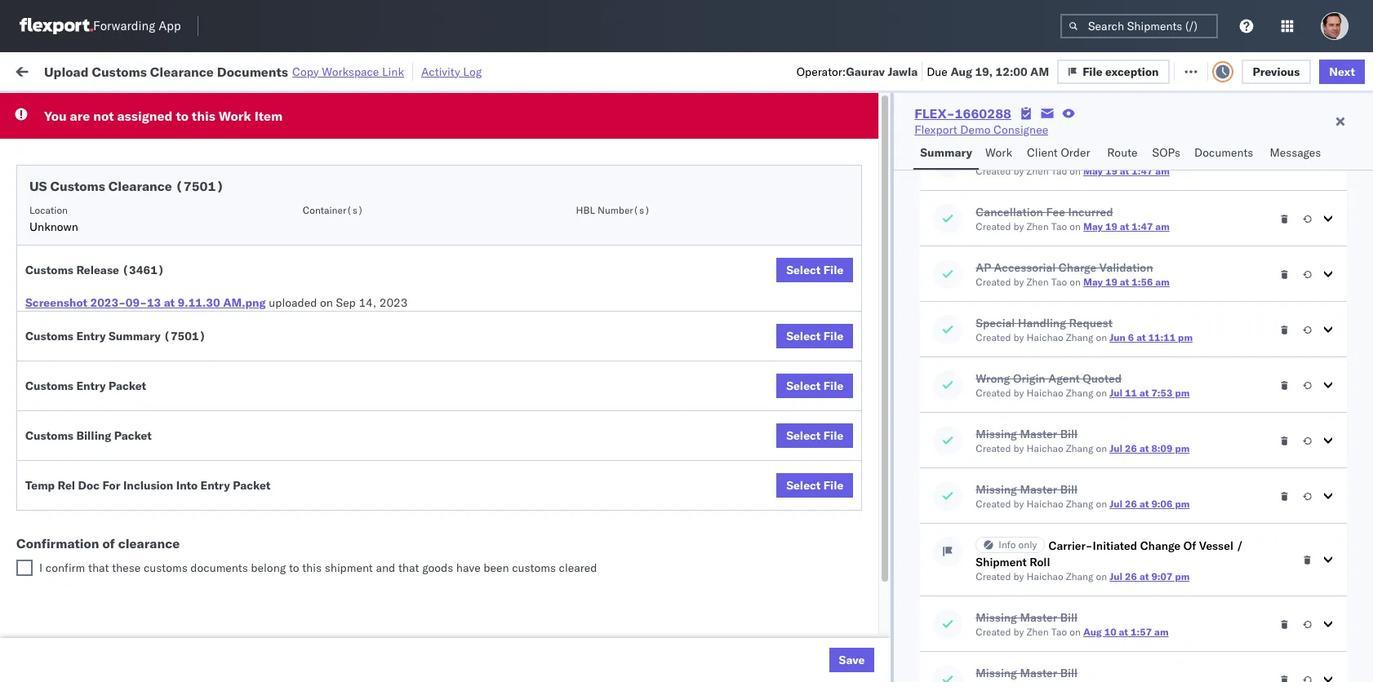 Task type: describe. For each thing, give the bounding box(es) containing it.
shipment
[[976, 555, 1027, 570]]

us
[[29, 178, 47, 194]]

at down route
[[1120, 165, 1129, 177]]

pickup for sixth schedule pickup from los angeles, ca 'button' from the bottom of the page
[[89, 191, 124, 205]]

10
[[1104, 626, 1116, 638]]

11:59 pm pdt, nov 4, 2022 for 3rd schedule pickup from los angeles, ca 'button' from the top of the page
[[263, 307, 413, 322]]

jul 26 at 9:07 pm button
[[1110, 571, 1190, 583]]

only
[[1018, 539, 1037, 551]]

nov for fifth schedule pickup from los angeles, ca 'button' from the bottom
[[347, 236, 368, 250]]

flexport
[[915, 122, 957, 137]]

1 schedule pickup from los angeles, ca button from the top
[[38, 190, 232, 224]]

gvcu5265864 for schedule delivery appointment
[[1006, 558, 1086, 573]]

not
[[93, 108, 114, 124]]

am inside ap accessorial charge validation created by zhen tao on may 19 at 1:56 am
[[1155, 276, 1170, 288]]

1 test123456 from the top
[[1112, 164, 1181, 178]]

jaw for schedule delivery appointment
[[1356, 271, 1373, 286]]

angeles, for second schedule pickup from los angeles, ca link from the bottom of the page
[[175, 514, 220, 529]]

1893174
[[936, 523, 986, 538]]

forwarding
[[93, 18, 155, 34]]

flex-1662119
[[901, 631, 986, 645]]

4 test123456 from the top
[[1112, 271, 1181, 286]]

4 schedule pickup from los angeles, ca link from the top
[[38, 369, 232, 402]]

2 ceau7522281, hlxu6269489, hlxu8034992 from the top
[[1006, 199, 1259, 214]]

numbers for container numbers
[[1006, 140, 1046, 152]]

at left the 9:07 on the bottom of the page
[[1140, 571, 1149, 583]]

11:59 for 1st schedule pickup from los angeles, ca link from the bottom
[[263, 631, 295, 645]]

jan for 23,
[[339, 559, 357, 573]]

6 schedule pickup from los angeles, ca button from the top
[[38, 621, 232, 655]]

1 that from the left
[[88, 561, 109, 576]]

los for fifth schedule pickup from los angeles, ca link from the bottom
[[154, 227, 172, 241]]

1660288
[[955, 105, 1011, 122]]

client order
[[1027, 145, 1090, 160]]

confirm delivery link
[[38, 485, 124, 502]]

am.png
[[223, 296, 266, 310]]

resize handle column header for deadline
[[415, 127, 434, 682]]

1 by from the top
[[1014, 165, 1024, 177]]

1 horizontal spatial am
[[1030, 64, 1049, 79]]

1 ocean fcl from the top
[[500, 164, 557, 178]]

workspace
[[322, 64, 379, 79]]

6 schedule from the top
[[38, 370, 86, 385]]

pdt, for 3rd schedule pickup from los angeles, ca 'button' from the top of the page
[[318, 307, 344, 322]]

3 uetu5238478 from the top
[[1093, 451, 1172, 465]]

item
[[254, 108, 283, 124]]

jaw for schedule pickup from los angeles, ca
[[1356, 200, 1373, 214]]

app
[[159, 18, 181, 34]]

goods
[[422, 561, 453, 576]]

you are not assigned to this work item
[[44, 108, 283, 124]]

gaurav jaw for schedule delivery appointment
[[1316, 271, 1373, 286]]

3 resize handle column header from the left
[[472, 127, 491, 682]]

ca for first schedule pickup from los angeles, ca link from the top
[[38, 207, 53, 222]]

pickup for confirm pickup from los angeles, ca button
[[82, 442, 117, 457]]

2 customs from the left
[[512, 561, 556, 576]]

delivery for 8:30 pm pst, jan 23, 2023
[[89, 558, 131, 573]]

4 flex-1889466 from the top
[[901, 487, 986, 502]]

1 may from the top
[[1083, 165, 1103, 177]]

workitem
[[18, 133, 61, 145]]

9:06
[[1151, 498, 1173, 510]]

for
[[157, 101, 170, 113]]

6:00 am pst, dec 24, 2022
[[263, 487, 413, 502]]

2 11:59 pm pdt, nov 4, 2022 from the top
[[263, 200, 413, 214]]

customs entry packet
[[25, 379, 146, 393]]

schedule pickup from rotterdam, netherlands
[[38, 586, 212, 617]]

hbl
[[576, 204, 595, 216]]

summary inside button
[[920, 145, 972, 160]]

upload customs clearance documents button
[[38, 333, 232, 368]]

on inside missing master bill created by haichao zhang on jul 26 at 9:06 pm
[[1096, 498, 1107, 510]]

agent
[[1048, 371, 1080, 386]]

integration for schedule delivery appointment
[[712, 559, 768, 573]]

7 schedule from the top
[[38, 414, 86, 429]]

missing for missing master bill created by haichao zhang on jul 26 at 9:06 pm
[[976, 482, 1017, 497]]

4 ceau7522281, hlxu6269489, hlxu8034992 from the top
[[1006, 271, 1259, 286]]

import
[[139, 63, 176, 78]]

created inside missing master bill created by zhen tao on aug 10 at 1:57 am
[[976, 626, 1011, 638]]

1 tao from the top
[[1051, 165, 1067, 177]]

5 schedule from the top
[[38, 298, 86, 313]]

confirm pickup from los angeles, ca
[[38, 442, 213, 473]]

11:59 pm pdt, nov 4, 2022 for fifth schedule pickup from los angeles, ca 'button' from the bottom
[[263, 236, 413, 250]]

ceau7522281, for 3rd schedule pickup from los angeles, ca 'button' from the top of the page
[[1006, 307, 1090, 322]]

0 horizontal spatial am
[[290, 487, 309, 502]]

4 uetu5238478 from the top
[[1093, 487, 1172, 501]]

ca for 1st schedule pickup from los angeles, ca link from the bottom
[[38, 638, 53, 653]]

integration for schedule pickup from rotterdam, netherlands
[[712, 595, 768, 609]]

select file button for customs release (3461)
[[776, 258, 853, 282]]

resize handle column header for mbl/mawb numbers
[[1288, 127, 1308, 682]]

account for schedule pickup from rotterdam, netherlands
[[796, 595, 839, 609]]

3 appointment from the top
[[134, 414, 201, 429]]

activity log button
[[421, 62, 482, 81]]

screenshot 2023-09-13 at 9.11.30 am.png link
[[25, 295, 266, 311]]

confirm for confirm pickup from los angeles, ca
[[38, 442, 79, 457]]

3 schedule pickup from los angeles, ca button from the top
[[38, 298, 232, 332]]

messages button
[[1263, 138, 1330, 170]]

2 flex-1846748 from the top
[[901, 200, 986, 214]]

ca for "confirm pickup from los angeles, ca" link
[[38, 458, 53, 473]]

zhen inside cancellation fee incurred created by zhen tao on may 19 at 1:47 am
[[1027, 220, 1049, 233]]

4 schedule pickup from los angeles, ca button from the top
[[38, 369, 232, 404]]

file for customs entry packet
[[824, 379, 844, 393]]

schedule delivery appointment for second schedule delivery appointment button from the top
[[38, 271, 201, 285]]

aug 10 at 1:57 am button
[[1083, 626, 1169, 638]]

1 4, from the top
[[371, 164, 382, 178]]

3 ceau7522281, hlxu6269489, hlxu8034992 from the top
[[1006, 235, 1259, 250]]

maeu9408431 for schedule pickup from rotterdam, netherlands
[[1112, 595, 1194, 609]]

missing master bill created by haichao zhang on jul 26 at 8:09 pm
[[976, 427, 1190, 455]]

2 1846748 from the top
[[936, 200, 986, 214]]

temp
[[25, 478, 55, 493]]

filtered by:
[[16, 100, 75, 115]]

at inside special handling request created by haichao zhang on jun 6 at 11:11 pm
[[1137, 331, 1146, 344]]

select for customs entry summary (7501)
[[786, 329, 821, 344]]

Search Shipments (/) text field
[[1060, 14, 1218, 38]]

flex-1846748 for 4th schedule delivery appointment button from the bottom
[[901, 164, 986, 178]]

3 4, from the top
[[371, 236, 382, 250]]

1 ceau7522281, hlxu6269489, hlxu8034992 from the top
[[1006, 163, 1259, 178]]

3 1889466 from the top
[[936, 451, 986, 466]]

on inside missing master bill created by haichao zhang on jul 26 at 8:09 pm
[[1096, 442, 1107, 455]]

4 abcdefg78456546 from the top
[[1112, 487, 1222, 502]]

schedule delivery appointment link for second schedule delivery appointment button from the bottom
[[38, 413, 201, 430]]

incurred
[[1068, 205, 1113, 220]]

1 1889466 from the top
[[936, 379, 986, 394]]

by inside missing master bill created by zhen tao on aug 10 at 1:57 am
[[1014, 626, 1024, 638]]

3 26 from the top
[[1125, 571, 1137, 583]]

4:00
[[263, 451, 288, 466]]

2 nov from the top
[[347, 200, 368, 214]]

documents for upload customs clearance documents copy workspace link
[[217, 63, 288, 80]]

1 lhuu7894563, from the top
[[1006, 379, 1090, 393]]

bill for missing master bill created by haichao zhang on jul 26 at 9:06 pm
[[1060, 482, 1078, 497]]

2 appointment from the top
[[134, 271, 201, 285]]

2022 for "confirm pickup from los angeles, ca" link
[[384, 451, 412, 466]]

flex
[[875, 133, 893, 145]]

5 zhang from the top
[[1066, 571, 1093, 583]]

6 hlxu6269489, from the top
[[1093, 343, 1176, 358]]

schedule pickup from los angeles, ca for 3rd schedule pickup from los angeles, ca link from the top
[[38, 298, 220, 329]]

clearance for upload customs clearance documents
[[126, 334, 179, 349]]

1 flex-1889466 from the top
[[901, 379, 986, 394]]

1 vertical spatial work
[[219, 108, 251, 124]]

tao inside cancellation fee incurred created by zhen tao on may 19 at 1:47 am
[[1051, 220, 1067, 233]]

2 schedule pickup from los angeles, ca link from the top
[[38, 226, 232, 258]]

8 created from the top
[[976, 571, 1011, 583]]

unknown
[[29, 220, 78, 234]]

resize handle column header for container numbers
[[1084, 127, 1104, 682]]

2 vertical spatial packet
[[233, 478, 270, 493]]

you
[[44, 108, 67, 124]]

master for missing master bill created by haichao zhang on jul 26 at 9:06 pm
[[1020, 482, 1057, 497]]

on down 'order'
[[1070, 165, 1081, 177]]

customs up screenshot on the top left of page
[[25, 263, 73, 278]]

schedule inside schedule pickup from rotterdam, netherlands
[[38, 586, 86, 600]]

screenshot 2023-09-13 at 9.11.30 am.png uploaded on sep 14, 2023
[[25, 296, 408, 310]]

5 ocean fcl from the top
[[500, 559, 557, 573]]

are
[[70, 108, 90, 124]]

23, for 2022
[[363, 451, 381, 466]]

los for 1st schedule pickup from los angeles, ca link from the bottom
[[154, 622, 172, 636]]

3 schedule from the top
[[38, 227, 86, 241]]

2022 for 3rd schedule pickup from los angeles, ca link from the top
[[384, 307, 413, 322]]

3 lhuu7894563, uetu5238478 from the top
[[1006, 451, 1172, 465]]

lagerfeld for schedule delivery appointment
[[876, 559, 924, 573]]

5 fcl from the top
[[536, 559, 557, 573]]

4 jul from the top
[[1110, 571, 1123, 583]]

master for missing master bill created by zhen tao on aug 10 at 1:57 am
[[1020, 611, 1057, 625]]

into
[[176, 478, 198, 493]]

4 1889466 from the top
[[936, 487, 986, 502]]

los for first schedule pickup from los angeles, ca link from the top
[[154, 191, 172, 205]]

jul inside wrong origin agent quoted created by haichao zhang on jul 11 at 7:53 pm
[[1110, 387, 1123, 399]]

from right 2023-
[[127, 298, 151, 313]]

created inside wrong origin agent quoted created by haichao zhang on jul 11 at 7:53 pm
[[976, 387, 1011, 399]]

maeu9408431 for schedule delivery appointment
[[1112, 559, 1194, 573]]

4 ceau7522281, from the top
[[1006, 271, 1090, 286]]

summary button
[[914, 138, 979, 170]]

3 hlxu6269489, from the top
[[1093, 235, 1176, 250]]

1 vertical spatial documents
[[1194, 145, 1253, 160]]

19 inside cancellation fee incurred created by zhen tao on may 19 at 1:47 am
[[1105, 220, 1117, 233]]

on left sep
[[320, 296, 333, 310]]

1 may 19 at 1:47 am button from the top
[[1083, 165, 1170, 177]]

release
[[76, 263, 119, 278]]

from down upload customs clearance documents button
[[127, 370, 151, 385]]

1 jaw from the top
[[1356, 164, 1373, 178]]

due aug 19, 12:00 am
[[927, 64, 1049, 79]]

missing for missing master bill
[[976, 666, 1017, 681]]

resize handle column header for workitem
[[233, 127, 253, 682]]

carrier-initiated change of vessel / shipment roll
[[976, 539, 1243, 570]]

1 appointment from the top
[[134, 163, 201, 178]]

Search Work text field
[[824, 58, 1001, 83]]

quoted
[[1083, 371, 1122, 386]]

resize handle column header for consignee
[[847, 127, 867, 682]]

4 lhuu7894563, uetu5238478 from the top
[[1006, 487, 1172, 501]]

integration test account - karl lagerfeld for schedule delivery appointment
[[712, 559, 924, 573]]

route button
[[1101, 138, 1146, 170]]

5 schedule pickup from los angeles, ca link from the top
[[38, 513, 232, 546]]

3 schedule pickup from los angeles, ca link from the top
[[38, 298, 232, 330]]

flexport demo consignee
[[915, 122, 1048, 137]]

am inside cancellation fee incurred created by zhen tao on may 19 at 1:47 am
[[1155, 220, 1170, 233]]

2 abcdefg78456546 from the top
[[1112, 415, 1222, 430]]

pm for missing master bill created by haichao zhang on jul 26 at 9:06 pm
[[1175, 498, 1190, 510]]

pickup for 6th schedule pickup from los angeles, ca 'button' from the top
[[89, 622, 124, 636]]

0 vertical spatial aug
[[951, 64, 972, 79]]

2 schedule from the top
[[38, 191, 86, 205]]

ceau7522281, for upload customs clearance documents button
[[1006, 343, 1090, 358]]

3 schedule delivery appointment button from the top
[[38, 413, 201, 431]]

1 customs from the left
[[144, 561, 188, 576]]

6 ceau7522281, hlxu6269489, hlxu8034992 from the top
[[1006, 343, 1259, 358]]

bill for missing master bill
[[1060, 666, 1078, 681]]

8 by from the top
[[1014, 571, 1024, 583]]

initiated
[[1093, 539, 1137, 553]]

consignee inside button
[[712, 133, 759, 145]]

pickup for fifth schedule pickup from los angeles, ca 'button' from the bottom
[[89, 227, 124, 241]]

on down the carrier-initiated change of vessel / shipment roll
[[1096, 571, 1107, 583]]

from inside the confirm pickup from los angeles, ca
[[120, 442, 144, 457]]

2 may 19 at 1:47 am button from the top
[[1083, 220, 1170, 233]]

of
[[102, 536, 115, 552]]

2022 for confirm delivery link
[[385, 487, 413, 502]]

19,
[[975, 64, 993, 79]]

zhen inside missing master bill created by zhen tao on aug 10 at 1:57 am
[[1027, 626, 1049, 638]]

import work
[[139, 63, 207, 78]]

missing master bill created by haichao zhang on jul 26 at 9:06 pm
[[976, 482, 1190, 510]]

customs left the billing
[[25, 429, 73, 443]]

of
[[1184, 539, 1196, 553]]

angeles, for first schedule pickup from los angeles, ca link from the top
[[175, 191, 220, 205]]

select file for customs entry packet
[[786, 379, 844, 393]]

1 lhuu7894563, uetu5238478 from the top
[[1006, 379, 1172, 393]]

shipment
[[325, 561, 373, 576]]

1 11:59 from the top
[[263, 164, 295, 178]]

from up clearance
[[127, 514, 151, 529]]

4 4, from the top
[[371, 307, 382, 322]]

delivery for 11:59 pm pdt, nov 4, 2022
[[89, 163, 131, 178]]

name
[[635, 133, 661, 145]]

uploaded
[[269, 296, 317, 310]]

2 11:59 from the top
[[263, 200, 295, 214]]

1 1:47 from the top
[[1132, 165, 1153, 177]]

customs down screenshot on the top left of page
[[25, 329, 73, 344]]

origin
[[1013, 371, 1045, 386]]

4 hlxu8034992 from the top
[[1179, 271, 1259, 286]]

0 vertical spatial 2023
[[379, 296, 408, 310]]

missing master bill created by zhen tao on aug 10 at 1:57 am
[[976, 611, 1169, 638]]

3 hlxu8034992 from the top
[[1179, 235, 1259, 250]]

by inside ap accessorial charge validation created by zhen tao on may 19 at 1:56 am
[[1014, 276, 1024, 288]]

on right 187
[[400, 63, 413, 78]]

26 for missing master bill created by haichao zhang on jul 26 at 8:09 pm
[[1125, 442, 1137, 455]]

angeles, for fifth schedule pickup from los angeles, ca link from the bottom
[[175, 227, 220, 241]]

from up (3461)
[[127, 227, 151, 241]]

1 vertical spatial to
[[289, 561, 299, 576]]

bill for missing master bill created by haichao zhang on jul 26 at 8:09 pm
[[1060, 427, 1078, 442]]

i confirm that these customs documents belong to this shipment and that goods have been customs cleared
[[39, 561, 597, 576]]

select file for customs entry summary (7501)
[[786, 329, 844, 344]]

2 schedule pickup from los angeles, ca button from the top
[[38, 226, 232, 260]]

id
[[896, 133, 906, 145]]

number(s)
[[598, 204, 650, 216]]

karl for schedule pickup from rotterdam, netherlands
[[852, 595, 873, 609]]

fee
[[1046, 205, 1065, 220]]

may inside cancellation fee incurred created by zhen tao on may 19 at 1:47 am
[[1083, 220, 1103, 233]]

from down schedule pickup from rotterdam, netherlands button
[[127, 622, 151, 636]]

customs up location
[[50, 178, 105, 194]]

customs up :
[[92, 63, 147, 80]]

at right 13
[[164, 296, 175, 310]]

by inside missing master bill created by haichao zhang on jul 26 at 9:06 pm
[[1014, 498, 1024, 510]]

2 vertical spatial work
[[985, 145, 1012, 160]]

778 at risk
[[301, 63, 357, 78]]

am down the sops in the top right of the page
[[1155, 165, 1170, 177]]

on inside cancellation fee incurred created by zhen tao on may 19 at 1:47 am
[[1070, 220, 1081, 233]]

8 schedule from the top
[[38, 514, 86, 529]]

5 ceau7522281, hlxu6269489, hlxu8034992 from the top
[[1006, 307, 1259, 322]]

handling
[[1018, 316, 1066, 331]]

haichao inside wrong origin agent quoted created by haichao zhang on jul 11 at 7:53 pm
[[1027, 387, 1063, 399]]

flex-1893174
[[901, 523, 986, 538]]

created inside missing master bill created by haichao zhang on jul 26 at 9:06 pm
[[976, 498, 1011, 510]]

2023 for 23,
[[380, 559, 409, 573]]

save button
[[829, 648, 875, 673]]

flex-1660288 link
[[915, 105, 1011, 122]]

3 abcdefg78456546 from the top
[[1112, 451, 1222, 466]]

dec for 23,
[[339, 451, 360, 466]]

created inside ap accessorial charge validation created by zhen tao on may 19 at 1:56 am
[[976, 276, 1011, 288]]

5 test123456 from the top
[[1112, 307, 1181, 322]]

forwarding app
[[93, 18, 181, 34]]

assigned
[[117, 108, 173, 124]]

at inside missing master bill created by haichao zhang on jul 26 at 9:06 pm
[[1140, 498, 1149, 510]]

by inside cancellation fee incurred created by zhen tao on may 19 at 1:47 am
[[1014, 220, 1024, 233]]

operator: gaurav jawla
[[797, 64, 918, 79]]

on inside ap accessorial charge validation created by zhen tao on may 19 at 1:56 am
[[1070, 276, 1081, 288]]

2 vertical spatial entry
[[200, 478, 230, 493]]

schedule delivery appointment link for 4th schedule delivery appointment button from the bottom
[[38, 162, 201, 178]]

activity log
[[421, 64, 482, 79]]

11 schedule from the top
[[38, 622, 86, 636]]

1 schedule from the top
[[38, 163, 86, 178]]

1846748 for 4th schedule delivery appointment button from the bottom
[[936, 164, 986, 178]]

am inside missing master bill created by zhen tao on aug 10 at 1:57 am
[[1154, 626, 1169, 638]]

created inside special handling request created by haichao zhang on jun 6 at 11:11 pm
[[976, 331, 1011, 344]]

4 schedule from the top
[[38, 271, 86, 285]]

1846748 for fifth schedule pickup from los angeles, ca 'button' from the bottom
[[936, 236, 986, 250]]

5 hlxu8034992 from the top
[[1179, 307, 1259, 322]]

los for 3rd schedule pickup from los angeles, ca link from the top
[[154, 298, 172, 313]]

west
[[762, 631, 788, 645]]

cancellation
[[976, 205, 1043, 220]]

sep
[[336, 296, 356, 310]]

0 vertical spatial to
[[176, 108, 189, 124]]

1 schedule delivery appointment button from the top
[[38, 162, 201, 180]]

2 1889466 from the top
[[936, 415, 986, 430]]

9 schedule from the top
[[38, 558, 86, 573]]

mbl/mawb numbers button
[[1104, 130, 1291, 146]]

haichao for missing master bill created by haichao zhang on jul 26 at 9:06 pm
[[1027, 498, 1063, 510]]

operator:
[[797, 64, 846, 79]]

deadline button
[[255, 130, 418, 146]]

10 resize handle column header from the left
[[1331, 127, 1351, 682]]

message (0)
[[220, 63, 287, 78]]

jul 26 at 8:09 pm button
[[1110, 442, 1190, 455]]

ocean fcl for 3rd schedule pickup from los angeles, ca link from the top
[[500, 307, 557, 322]]

gaurav jaw for schedule pickup from los angeles, ca
[[1316, 200, 1373, 214]]

2 4, from the top
[[371, 200, 382, 214]]

angeles, for 3rd schedule pickup from los angeles, ca link from the top
[[175, 298, 220, 313]]

5 haichao from the top
[[1027, 571, 1063, 583]]

select file for temp rel doc for inclusion into entry packet
[[786, 478, 844, 493]]

jaehyung c
[[1316, 559, 1373, 573]]



Task type: vqa. For each thing, say whether or not it's contained in the screenshot.
bottommost Confirm
yes



Task type: locate. For each thing, give the bounding box(es) containing it.
(7501) down 9.11.30
[[163, 329, 206, 344]]

customs release (3461)
[[25, 263, 165, 278]]

6 schedule pickup from los angeles, ca from the top
[[38, 622, 220, 653]]

11:59
[[263, 164, 295, 178], [263, 200, 295, 214], [263, 236, 295, 250], [263, 307, 295, 322], [263, 631, 295, 645]]

schedule up us
[[38, 163, 86, 178]]

created by zhen tao on may 19 at 1:47 am
[[976, 165, 1170, 177]]

schedule pickup from rotterdam, netherlands button
[[38, 585, 232, 619]]

3 flex-1889466 from the top
[[901, 451, 986, 466]]

2 ceau7522281, from the top
[[1006, 199, 1090, 214]]

change
[[1140, 539, 1181, 553]]

1 omkar sava from the top
[[1316, 236, 1373, 250]]

schedule delivery appointment down of
[[38, 558, 201, 573]]

3 tao from the top
[[1051, 276, 1067, 288]]

1 vertical spatial 2023
[[380, 559, 409, 573]]

flex-1889466 button
[[875, 375, 989, 398], [875, 375, 989, 398], [875, 411, 989, 434], [875, 411, 989, 434], [875, 447, 989, 470], [875, 447, 989, 470], [875, 483, 989, 506], [875, 483, 989, 506]]

2 flex-1889466 from the top
[[901, 415, 986, 430]]

flex-1846748
[[901, 164, 986, 178], [901, 200, 986, 214], [901, 236, 986, 250], [901, 271, 986, 286], [901, 307, 986, 322], [901, 343, 986, 358]]

2130387 down 1893174
[[936, 559, 986, 573]]

3 lhuu7894563, from the top
[[1006, 451, 1090, 465]]

jan left the and
[[339, 559, 357, 573]]

mode button
[[491, 130, 581, 146]]

mode
[[500, 133, 525, 145]]

1 select from the top
[[786, 263, 821, 278]]

consignee
[[994, 122, 1048, 137], [712, 133, 759, 145]]

fcl for 1st schedule pickup from los angeles, ca link from the bottom
[[536, 631, 557, 645]]

24,
[[364, 487, 382, 502], [367, 631, 385, 645]]

resize handle column header for client name
[[684, 127, 704, 682]]

0 vertical spatial work
[[178, 63, 207, 78]]

confirm pickup from los angeles, ca link
[[38, 441, 232, 474]]

1 11:59 pm pdt, nov 4, 2022 from the top
[[263, 164, 413, 178]]

confirm inside the confirm pickup from los angeles, ca
[[38, 442, 79, 457]]

19 down "validation"
[[1105, 276, 1117, 288]]

schedule delivery appointment link for second schedule delivery appointment button from the top
[[38, 270, 201, 286]]

1 select file button from the top
[[776, 258, 853, 282]]

pdt, for fifth schedule pickup from los angeles, ca 'button' from the bottom
[[318, 236, 344, 250]]

1 vertical spatial upload
[[38, 334, 75, 349]]

(7501) for customs entry summary (7501)
[[163, 329, 206, 344]]

3 ca from the top
[[38, 315, 53, 329]]

13
[[147, 296, 161, 310]]

uetu5238478 up maeu9736123
[[1093, 487, 1172, 501]]

confirm delivery button
[[38, 485, 124, 503]]

0 vertical spatial (7501)
[[175, 178, 224, 194]]

maeu9408431
[[1112, 559, 1194, 573], [1112, 595, 1194, 609]]

1846748 up special
[[936, 271, 986, 286]]

upload down screenshot on the top left of page
[[38, 334, 75, 349]]

2 maeu9408431 from the top
[[1112, 595, 1194, 609]]

action
[[1316, 63, 1352, 78]]

0 horizontal spatial numbers
[[1006, 140, 1046, 152]]

been
[[483, 561, 509, 576]]

ceau7522281, for 4th schedule delivery appointment button from the bottom
[[1006, 163, 1090, 178]]

zhang inside missing master bill created by haichao zhang on jul 26 at 8:09 pm
[[1066, 442, 1093, 455]]

at
[[325, 63, 335, 78], [1120, 165, 1129, 177], [1120, 220, 1129, 233], [1120, 276, 1129, 288], [164, 296, 175, 310], [1137, 331, 1146, 344], [1140, 387, 1149, 399], [1140, 442, 1149, 455], [1140, 498, 1149, 510], [1140, 571, 1149, 583], [1119, 626, 1128, 638]]

los inside the confirm pickup from los angeles, ca
[[147, 442, 166, 457]]

customs entry summary (7501)
[[25, 329, 206, 344]]

zhang for special handling request created by haichao zhang on jun 6 at 11:11 pm
[[1066, 331, 1093, 344]]

schedule delivery appointment link
[[38, 162, 201, 178], [38, 270, 201, 286], [38, 413, 201, 430], [38, 557, 201, 573]]

1 2130387 from the top
[[936, 559, 986, 573]]

haichao up msdu7304509
[[1027, 498, 1063, 510]]

select file button for temp rel doc for inclusion into entry packet
[[776, 473, 853, 498]]

vandelay for vandelay west
[[712, 631, 759, 645]]

flex-1846748 up special
[[901, 271, 986, 286]]

1846748 up ap in the top of the page
[[936, 236, 986, 250]]

schedule down netherlands
[[38, 622, 86, 636]]

2 uetu5238478 from the top
[[1093, 415, 1172, 429]]

3 created from the top
[[976, 276, 1011, 288]]

pickup for 4th schedule pickup from los angeles, ca 'button' from the top
[[89, 370, 124, 385]]

pickup inside the confirm pickup from los angeles, ca
[[82, 442, 117, 457]]

blocked,
[[201, 101, 242, 113]]

1 horizontal spatial vandelay
[[712, 631, 759, 645]]

1 gvcu5265864 from the top
[[1006, 558, 1086, 573]]

4 zhen from the top
[[1027, 626, 1049, 638]]

at right 11 on the right bottom of page
[[1140, 387, 1149, 399]]

file for customs billing packet
[[824, 429, 844, 443]]

haichao up missing master bill created by haichao zhang on jul 26 at 9:06 pm
[[1027, 442, 1063, 455]]

schedule delivery appointment link for 4th schedule delivery appointment button
[[38, 557, 201, 573]]

jaehyung
[[1316, 559, 1364, 573]]

zhang up msdu7304509
[[1066, 498, 1093, 510]]

1 vertical spatial omkar sava
[[1316, 451, 1373, 466]]

lagerfeld down flex-1893174
[[876, 559, 924, 573]]

karl for schedule delivery appointment
[[852, 559, 873, 573]]

0 horizontal spatial work
[[178, 63, 207, 78]]

0 horizontal spatial customs
[[144, 561, 188, 576]]

4 pdt, from the top
[[318, 307, 344, 322]]

select file
[[786, 263, 844, 278], [786, 329, 844, 344], [786, 379, 844, 393], [786, 429, 844, 443], [786, 478, 844, 493]]

copy workspace link button
[[292, 64, 404, 79]]

24, for 2023
[[367, 631, 385, 645]]

2130387 for schedule pickup from rotterdam, netherlands
[[936, 595, 986, 609]]

ca down us
[[38, 207, 53, 222]]

1 vertical spatial lagerfeld
[[876, 595, 924, 609]]

missing inside missing master bill created by haichao zhang on jul 26 at 8:09 pm
[[976, 427, 1017, 442]]

pickup for second schedule pickup from los angeles, ca 'button' from the bottom of the page
[[89, 514, 124, 529]]

roll
[[1030, 555, 1050, 570]]

am right 6:00
[[290, 487, 309, 502]]

confirmation
[[16, 536, 99, 552]]

pm inside missing master bill created by haichao zhang on jul 26 at 8:09 pm
[[1175, 442, 1190, 455]]

pm
[[298, 164, 315, 178], [298, 200, 315, 214], [298, 236, 315, 250], [298, 307, 315, 322], [290, 451, 308, 466], [290, 559, 308, 573], [298, 631, 315, 645]]

angeles,
[[175, 191, 220, 205], [175, 227, 220, 241], [175, 298, 220, 313], [175, 370, 220, 385], [169, 442, 213, 457], [175, 514, 220, 529], [175, 622, 220, 636]]

wrong origin agent quoted created by haichao zhang on jul 11 at 7:53 pm
[[976, 371, 1190, 399]]

fcl for "confirm pickup from los angeles, ca" link
[[536, 451, 557, 466]]

11:59 for fifth schedule pickup from los angeles, ca link from the bottom
[[263, 236, 295, 250]]

26 left 8:09
[[1125, 442, 1137, 455]]

haichao inside missing master bill created by haichao zhang on jul 26 at 9:06 pm
[[1027, 498, 1063, 510]]

billing
[[76, 429, 111, 443]]

haichao inside missing master bill created by haichao zhang on jul 26 at 8:09 pm
[[1027, 442, 1063, 455]]

file for temp rel doc for inclusion into entry packet
[[824, 478, 844, 493]]

schedule delivery appointment link down of
[[38, 557, 201, 573]]

2 ca from the top
[[38, 243, 53, 258]]

missing inside button
[[976, 666, 1017, 681]]

1 schedule pickup from los angeles, ca link from the top
[[38, 190, 232, 222]]

bill inside missing master bill created by haichao zhang on jul 26 at 8:09 pm
[[1060, 427, 1078, 442]]

0 vertical spatial flex-2130387
[[901, 559, 986, 573]]

4 nov from the top
[[347, 307, 368, 322]]

ca for second schedule pickup from los angeles, ca link from the bottom of the page
[[38, 530, 53, 545]]

1 horizontal spatial summary
[[920, 145, 972, 160]]

schedule pickup from los angeles, ca for first schedule pickup from los angeles, ca link from the top
[[38, 191, 220, 222]]

2 jul from the top
[[1110, 442, 1123, 455]]

work right the import
[[178, 63, 207, 78]]

by inside wrong origin agent quoted created by haichao zhang on jul 11 at 7:53 pm
[[1014, 387, 1024, 399]]

1 pdt, from the top
[[318, 164, 344, 178]]

route
[[1107, 145, 1138, 160]]

clearance up work,
[[150, 63, 214, 80]]

1 sava from the top
[[1353, 236, 1373, 250]]

4 appointment from the top
[[134, 558, 201, 573]]

at left risk
[[325, 63, 335, 78]]

zhang down agent
[[1066, 387, 1093, 399]]

1846748 for 3rd schedule pickup from los angeles, ca 'button' from the top of the page
[[936, 307, 986, 322]]

4, right sep
[[371, 307, 382, 322]]

zhang inside special handling request created by haichao zhang on jun 6 at 11:11 pm
[[1066, 331, 1093, 344]]

1 schedule delivery appointment link from the top
[[38, 162, 201, 178]]

26 inside missing master bill created by haichao zhang on jul 26 at 9:06 pm
[[1125, 498, 1137, 510]]

jul 11 at 7:53 pm button
[[1110, 387, 1190, 399]]

consignee button
[[704, 130, 851, 146]]

activity
[[421, 64, 460, 79]]

tao left the 10
[[1051, 626, 1067, 638]]

1 resize handle column header from the left
[[233, 127, 253, 682]]

upload for upload customs clearance documents
[[38, 334, 75, 349]]

customs inside upload customs clearance documents
[[78, 334, 123, 349]]

jul inside missing master bill created by haichao zhang on jul 26 at 9:06 pm
[[1110, 498, 1123, 510]]

6 ca from the top
[[38, 530, 53, 545]]

client for client name
[[606, 133, 632, 145]]

1 vertical spatial may 19 at 1:47 am button
[[1083, 220, 1170, 233]]

0 vertical spatial account
[[796, 559, 839, 573]]

ocean fcl for "confirm pickup from los angeles, ca" link
[[500, 451, 557, 466]]

at inside missing master bill created by haichao zhang on jul 26 at 8:09 pm
[[1140, 442, 1149, 455]]

clearance down workitem "button"
[[108, 178, 172, 194]]

zhang
[[1066, 331, 1093, 344], [1066, 387, 1093, 399], [1066, 442, 1093, 455], [1066, 498, 1093, 510], [1066, 571, 1093, 583]]

pdt, for 4th schedule delivery appointment button from the bottom
[[318, 164, 344, 178]]

0 horizontal spatial this
[[192, 108, 215, 124]]

pm right the 9:07 on the bottom of the page
[[1175, 571, 1190, 583]]

1 vertical spatial omkar
[[1316, 451, 1350, 466]]

19 down incurred
[[1105, 220, 1117, 233]]

3 11:59 pm pdt, nov 4, 2022 from the top
[[263, 236, 413, 250]]

7 ca from the top
[[38, 638, 53, 653]]

0 vertical spatial dec
[[339, 451, 360, 466]]

1 horizontal spatial customs
[[512, 561, 556, 576]]

0 vertical spatial 24,
[[364, 487, 382, 502]]

documents up the customs entry packet
[[38, 351, 97, 365]]

11:59 up uploaded
[[263, 236, 295, 250]]

26 for missing master bill created by haichao zhang on jul 26 at 9:06 pm
[[1125, 498, 1137, 510]]

on inside wrong origin agent quoted created by haichao zhang on jul 11 at 7:53 pm
[[1096, 387, 1107, 399]]

0 vertical spatial jaw
[[1356, 164, 1373, 178]]

master inside missing master bill created by haichao zhang on jul 26 at 9:06 pm
[[1020, 482, 1057, 497]]

workitem button
[[10, 130, 237, 146]]

1 vertical spatial aug
[[1083, 626, 1102, 638]]

4 11:59 pm pdt, nov 4, 2022 from the top
[[263, 307, 413, 322]]

3 nov from the top
[[347, 236, 368, 250]]

file exception
[[1094, 63, 1170, 78], [1083, 64, 1159, 79]]

0 horizontal spatial documents
[[38, 351, 97, 365]]

4, down deadline button
[[371, 164, 382, 178]]

1 vertical spatial 23,
[[360, 559, 378, 573]]

created inside missing master bill created by haichao zhang on jul 26 at 8:09 pm
[[976, 442, 1011, 455]]

0 vertical spatial summary
[[920, 145, 972, 160]]

delivery for 6:00 am pst, dec 24, 2022
[[82, 486, 124, 501]]

0 vertical spatial 26
[[1125, 442, 1137, 455]]

ca inside the confirm pickup from los angeles, ca
[[38, 458, 53, 473]]

master inside missing master bill created by zhen tao on aug 10 at 1:57 am
[[1020, 611, 1057, 625]]

confirm
[[38, 442, 79, 457], [38, 486, 79, 501]]

angeles, for 3rd schedule pickup from los angeles, ca link from the bottom of the page
[[175, 370, 220, 385]]

tao inside ap accessorial charge validation created by zhen tao on may 19 at 1:56 am
[[1051, 276, 1067, 288]]

2 confirm from the top
[[38, 486, 79, 501]]

haichao inside special handling request created by haichao zhang on jun 6 at 11:11 pm
[[1027, 331, 1063, 344]]

flex-1662119 button
[[875, 627, 989, 649], [875, 627, 989, 649]]

6 schedule pickup from los angeles, ca link from the top
[[38, 621, 232, 653]]

zhang inside wrong origin agent quoted created by haichao zhang on jul 11 at 7:53 pm
[[1066, 387, 1093, 399]]

flex-2130387 up the flex-1662119
[[901, 595, 986, 609]]

summary down flexport
[[920, 145, 972, 160]]

1 abcdefg78456546 from the top
[[1112, 379, 1222, 394]]

schedule delivery appointment button down workitem "button"
[[38, 162, 201, 180]]

ceau7522281, down created by zhen tao on may 19 at 1:47 am on the top right of page
[[1006, 199, 1090, 214]]

jul
[[1110, 387, 1123, 399], [1110, 442, 1123, 455], [1110, 498, 1123, 510], [1110, 571, 1123, 583]]

pst, down i confirm that these customs documents belong to this shipment and that goods have been customs cleared
[[318, 631, 343, 645]]

ca for fifth schedule pickup from los angeles, ca link from the bottom
[[38, 243, 53, 258]]

2 select file from the top
[[786, 329, 844, 344]]

missing for missing master bill created by haichao zhang on jul 26 at 8:09 pm
[[976, 427, 1017, 442]]

1 vertical spatial am
[[290, 487, 309, 502]]

dec for 24,
[[340, 487, 361, 502]]

0 vertical spatial integration
[[712, 559, 768, 573]]

1 confirm from the top
[[38, 442, 79, 457]]

flex id button
[[867, 130, 981, 146]]

2 hlxu6269489, from the top
[[1093, 199, 1176, 214]]

0 horizontal spatial to
[[176, 108, 189, 124]]

may inside ap accessorial charge validation created by zhen tao on may 19 at 1:56 am
[[1083, 276, 1103, 288]]

6 test123456 from the top
[[1112, 343, 1181, 358]]

confirm
[[46, 561, 85, 576]]

0 horizontal spatial client
[[606, 133, 632, 145]]

1 vertical spatial 24,
[[367, 631, 385, 645]]

schedule delivery appointment for second schedule delivery appointment button from the bottom
[[38, 414, 201, 429]]

pm inside wrong origin agent quoted created by haichao zhang on jul 11 at 7:53 pm
[[1175, 387, 1190, 399]]

3 missing from the top
[[976, 611, 1017, 625]]

upload inside upload customs clearance documents
[[38, 334, 75, 349]]

2 gaurav jaw from the top
[[1316, 200, 1373, 214]]

bill down wrong origin agent quoted created by haichao zhang on jul 11 at 7:53 pm
[[1060, 427, 1078, 442]]

1 vertical spatial 19
[[1105, 220, 1117, 233]]

location
[[29, 204, 68, 216]]

next
[[1329, 64, 1355, 79]]

schedule delivery appointment button
[[38, 162, 201, 180], [38, 270, 201, 288], [38, 413, 201, 431], [38, 557, 201, 575]]

0 vertical spatial may 19 at 1:47 am button
[[1083, 165, 1170, 177]]

confirm inside confirm delivery link
[[38, 486, 79, 501]]

schedule delivery appointment button up the confirm pickup from los angeles, ca
[[38, 413, 201, 431]]

schedule pickup from los angeles, ca for fifth schedule pickup from los angeles, ca link from the bottom
[[38, 227, 220, 258]]

1 vertical spatial 2130387
[[936, 595, 986, 609]]

resize handle column header for flex id
[[978, 127, 998, 682]]

master
[[1020, 427, 1057, 442], [1020, 482, 1057, 497], [1020, 611, 1057, 625], [1020, 666, 1057, 681]]

from down workitem "button"
[[127, 191, 151, 205]]

1 vertical spatial jan
[[346, 631, 364, 645]]

2023 left goods
[[380, 559, 409, 573]]

1 vertical spatial jaw
[[1356, 200, 1373, 214]]

2 that from the left
[[398, 561, 419, 576]]

2 vertical spatial clearance
[[126, 334, 179, 349]]

schedule pickup from los angeles, ca for second schedule pickup from los angeles, ca link from the bottom of the page
[[38, 514, 220, 545]]

1 vertical spatial summary
[[109, 329, 161, 344]]

resize handle column header
[[233, 127, 253, 682], [415, 127, 434, 682], [472, 127, 491, 682], [578, 127, 598, 682], [684, 127, 704, 682], [847, 127, 867, 682], [978, 127, 998, 682], [1084, 127, 1104, 682], [1288, 127, 1308, 682], [1331, 127, 1351, 682]]

los for "confirm pickup from los angeles, ca" link
[[147, 442, 166, 457]]

5 by from the top
[[1014, 387, 1024, 399]]

pm for special handling request created by haichao zhang on jun 6 at 11:11 pm
[[1178, 331, 1193, 344]]

pm inside special handling request created by haichao zhang on jun 6 at 11:11 pm
[[1178, 331, 1193, 344]]

19 inside ap accessorial charge validation created by zhen tao on may 19 at 1:56 am
[[1105, 276, 1117, 288]]

4 fcl from the top
[[536, 451, 557, 466]]

2 vertical spatial 26
[[1125, 571, 1137, 583]]

jul up initiated
[[1110, 498, 1123, 510]]

forwarding app link
[[20, 18, 181, 34]]

1:47 inside cancellation fee incurred created by zhen tao on may 19 at 1:47 am
[[1132, 220, 1153, 233]]

sava for lhuu7894563, uetu5238478
[[1353, 451, 1373, 466]]

at inside wrong origin agent quoted created by haichao zhang on jul 11 at 7:53 pm
[[1140, 387, 1149, 399]]

schedule pickup from los angeles, ca for 1st schedule pickup from los angeles, ca link from the bottom
[[38, 622, 220, 653]]

26 left 9:06 at the bottom
[[1125, 498, 1137, 510]]

validation
[[1100, 260, 1153, 275]]

los up clearance
[[154, 514, 172, 529]]

2 schedule delivery appointment from the top
[[38, 271, 201, 285]]

bill inside missing master bill created by zhen tao on aug 10 at 1:57 am
[[1060, 611, 1078, 625]]

on down incurred
[[1070, 220, 1081, 233]]

1 haichao from the top
[[1027, 331, 1063, 344]]

gvcu5265864 up missing master bill created by zhen tao on aug 10 at 1:57 am
[[1006, 594, 1086, 609]]

account for schedule delivery appointment
[[796, 559, 839, 573]]

4 haichao from the top
[[1027, 498, 1063, 510]]

schedule delivery appointment link up the confirm pickup from los angeles, ca
[[38, 413, 201, 430]]

at inside ap accessorial charge validation created by zhen tao on may 19 at 1:56 am
[[1120, 276, 1129, 288]]

belong
[[251, 561, 286, 576]]

upload for upload customs clearance documents copy workspace link
[[44, 63, 89, 80]]

msdu7304509
[[1006, 522, 1089, 537]]

resize handle column header for mode
[[578, 127, 598, 682]]

tao down client order
[[1051, 165, 1067, 177]]

by:
[[59, 100, 75, 115]]

lhuu7894563, uetu5238478 up missing master bill created by haichao zhang on jul 26 at 9:06 pm
[[1006, 451, 1172, 465]]

0 vertical spatial gaurav jaw
[[1316, 164, 1373, 178]]

at right the 10
[[1119, 626, 1128, 638]]

file for customs entry summary (7501)
[[824, 329, 844, 344]]

ca down screenshot on the top left of page
[[38, 315, 53, 329]]

0 vertical spatial 1:47
[[1132, 165, 1153, 177]]

missing inside missing master bill created by zhen tao on aug 10 at 1:57 am
[[976, 611, 1017, 625]]

ceau7522281, down 'fee'
[[1006, 235, 1090, 250]]

missing inside missing master bill created by haichao zhang on jul 26 at 9:06 pm
[[976, 482, 1017, 497]]

appointment up 13
[[134, 271, 201, 285]]

26 left the 9:07 on the bottom of the page
[[1125, 571, 1137, 583]]

1 vertical spatial confirm
[[38, 486, 79, 501]]

2 created from the top
[[976, 220, 1011, 233]]

angeles, inside the confirm pickup from los angeles, ca
[[169, 442, 213, 457]]

client left 'name'
[[606, 133, 632, 145]]

master inside missing master bill button
[[1020, 666, 1057, 681]]

1846748 down ap in the top of the page
[[936, 307, 986, 322]]

at down "validation"
[[1120, 276, 1129, 288]]

tao inside missing master bill created by zhen tao on aug 10 at 1:57 am
[[1051, 626, 1067, 638]]

6 created from the top
[[976, 442, 1011, 455]]

documents for upload customs clearance documents
[[38, 351, 97, 365]]

0 vertical spatial jan
[[339, 559, 357, 573]]

info
[[999, 539, 1016, 551]]

ocean fcl for fifth schedule pickup from los angeles, ca link from the bottom
[[500, 236, 557, 250]]

1 19 from the top
[[1105, 165, 1117, 177]]

flex-1846748 down 'summary' button
[[901, 200, 986, 214]]

1 integration test account - karl lagerfeld from the top
[[712, 559, 924, 573]]

entry down upload customs clearance documents
[[76, 379, 106, 393]]

1:47
[[1132, 165, 1153, 177], [1132, 220, 1153, 233]]

0 vertical spatial lagerfeld
[[876, 559, 924, 573]]

ca for 3rd schedule pickup from los angeles, ca link from the bottom of the page
[[38, 387, 53, 401]]

1 horizontal spatial aug
[[1083, 626, 1102, 638]]

3 test123456 from the top
[[1112, 236, 1181, 250]]

1 account from the top
[[796, 559, 839, 573]]

missing for missing master bill created by zhen tao on aug 10 at 1:57 am
[[976, 611, 1017, 625]]

omkar sava for lhuu7894563, uetu5238478
[[1316, 451, 1373, 466]]

flexport. image
[[20, 18, 93, 34]]

0 vertical spatial karl
[[852, 559, 873, 573]]

documents inside upload customs clearance documents
[[38, 351, 97, 365]]

23,
[[363, 451, 381, 466], [360, 559, 378, 573]]

jul left 11 on the right bottom of page
[[1110, 387, 1123, 399]]

1 vertical spatial flex-2130387
[[901, 595, 986, 609]]

3 pdt, from the top
[[318, 236, 344, 250]]

1 horizontal spatial that
[[398, 561, 419, 576]]

missing down 1662119
[[976, 666, 1017, 681]]

1 hlxu8034992 from the top
[[1179, 163, 1259, 178]]

packet for customs entry packet
[[109, 379, 146, 393]]

4 ca from the top
[[38, 387, 53, 401]]

schedule
[[38, 163, 86, 178], [38, 191, 86, 205], [38, 227, 86, 241], [38, 271, 86, 285], [38, 298, 86, 313], [38, 370, 86, 385], [38, 414, 86, 429], [38, 514, 86, 529], [38, 558, 86, 573], [38, 586, 86, 600], [38, 622, 86, 636]]

1 vertical spatial integration
[[712, 595, 768, 609]]

2 vertical spatial 19
[[1105, 276, 1117, 288]]

schedule delivery appointment for 4th schedule delivery appointment button
[[38, 558, 201, 573]]

angeles, for 1st schedule pickup from los angeles, ca link from the bottom
[[175, 622, 220, 636]]

customs right been
[[512, 561, 556, 576]]

schedule down upload customs clearance documents
[[38, 370, 86, 385]]

select file for customs billing packet
[[786, 429, 844, 443]]

0 vertical spatial clearance
[[150, 63, 214, 80]]

numbers inside container numbers
[[1006, 140, 1046, 152]]

confirmation of clearance
[[16, 536, 180, 552]]

zhen
[[1027, 165, 1049, 177], [1027, 220, 1049, 233], [1027, 276, 1049, 288], [1027, 626, 1049, 638]]

2130387 up 1662119
[[936, 595, 986, 609]]

created
[[976, 165, 1011, 177], [976, 220, 1011, 233], [976, 276, 1011, 288], [976, 331, 1011, 344], [976, 387, 1011, 399], [976, 442, 1011, 455], [976, 498, 1011, 510], [976, 571, 1011, 583], [976, 626, 1011, 638]]

2 19 from the top
[[1105, 220, 1117, 233]]

pm for missing master bill created by haichao zhang on jul 26 at 8:09 pm
[[1175, 442, 1190, 455]]

0 vertical spatial may
[[1083, 165, 1103, 177]]

zhang for missing master bill created by haichao zhang on jul 26 at 9:06 pm
[[1066, 498, 1093, 510]]

packet for customs billing packet
[[114, 429, 152, 443]]

1 vertical spatial gaurav jaw
[[1316, 200, 1373, 214]]

abcdefg78456546 up 8:09
[[1112, 415, 1222, 430]]

1 horizontal spatial client
[[1027, 145, 1058, 160]]

1 vertical spatial 26
[[1125, 498, 1137, 510]]

schedule delivery appointment up 2023-
[[38, 271, 201, 285]]

1 vandelay from the left
[[606, 631, 653, 645]]

bill inside missing master bill created by haichao zhang on jul 26 at 9:06 pm
[[1060, 482, 1078, 497]]

3 zhang from the top
[[1066, 442, 1093, 455]]

0 vertical spatial entry
[[76, 329, 106, 344]]

0 vertical spatial 2130387
[[936, 559, 986, 573]]

0 horizontal spatial summary
[[109, 329, 161, 344]]

batch action button
[[1256, 58, 1363, 83]]

flex-2130387 for schedule pickup from rotterdam, netherlands
[[901, 595, 986, 609]]

bill inside button
[[1060, 666, 1078, 681]]

2 vertical spatial gaurav jaw
[[1316, 271, 1373, 286]]

jawla
[[888, 64, 918, 79]]

select
[[786, 263, 821, 278], [786, 329, 821, 344], [786, 379, 821, 393], [786, 429, 821, 443], [786, 478, 821, 493]]

created inside cancellation fee incurred created by zhen tao on may 19 at 1:47 am
[[976, 220, 1011, 233]]

customs
[[144, 561, 188, 576], [512, 561, 556, 576]]

1 horizontal spatial work
[[219, 108, 251, 124]]

0 vertical spatial confirm
[[38, 442, 79, 457]]

omkar for ceau7522281, hlxu6269489, hlxu8034992
[[1316, 236, 1350, 250]]

master up abcd1234560 at the bottom of the page
[[1020, 611, 1057, 625]]

ocean fcl for 1st schedule pickup from los angeles, ca link from the bottom
[[500, 631, 557, 645]]

4 flex-1846748 from the top
[[901, 271, 986, 286]]

2 omkar sava from the top
[[1316, 451, 1373, 466]]

upload customs clearance documents link
[[38, 333, 232, 366]]

at inside missing master bill created by zhen tao on aug 10 at 1:57 am
[[1119, 626, 1128, 638]]

fcl for fifth schedule pickup from los angeles, ca link from the bottom
[[536, 236, 557, 250]]

0 vertical spatial sava
[[1353, 236, 1373, 250]]

26
[[1125, 442, 1137, 455], [1125, 498, 1137, 510], [1125, 571, 1137, 583]]

confirm for confirm delivery
[[38, 486, 79, 501]]

2 vertical spatial may
[[1083, 276, 1103, 288]]

1 vertical spatial (7501)
[[163, 329, 206, 344]]

1 vertical spatial sava
[[1353, 451, 1373, 466]]

1 vertical spatial this
[[302, 561, 322, 576]]

24, down the and
[[367, 631, 385, 645]]

flex-1846748 down flex id button on the top of page
[[901, 164, 986, 178]]

schedule down the customs entry packet
[[38, 414, 86, 429]]

omkar sava for ceau7522281, hlxu6269489, hlxu8034992
[[1316, 236, 1373, 250]]

1 horizontal spatial numbers
[[1171, 133, 1212, 145]]

schedule pickup from los angeles, ca for 3rd schedule pickup from los angeles, ca link from the bottom of the page
[[38, 370, 220, 401]]

26 inside missing master bill created by haichao zhang on jul 26 at 8:09 pm
[[1125, 442, 1137, 455]]

2 horizontal spatial work
[[985, 145, 1012, 160]]

am right 1:56
[[1155, 276, 1170, 288]]

8 resize handle column header from the left
[[1084, 127, 1104, 682]]

am
[[1155, 165, 1170, 177], [1155, 220, 1170, 233], [1155, 276, 1170, 288], [1154, 626, 1169, 638]]

lagerfeld up the flex-1662119
[[876, 595, 924, 609]]

mbl/mawb
[[1112, 133, 1169, 145]]

schedule up unknown
[[38, 191, 86, 205]]

6 ceau7522281, from the top
[[1006, 343, 1090, 358]]

4 hlxu6269489, from the top
[[1093, 271, 1176, 286]]

uetu5238478 up jul 26 at 9:06 pm 'button'
[[1093, 451, 1172, 465]]

log
[[463, 64, 482, 79]]

1 vertical spatial karl
[[852, 595, 873, 609]]

flex-1846748 up ap in the top of the page
[[901, 236, 986, 250]]

master inside missing master bill created by haichao zhang on jul 26 at 8:09 pm
[[1020, 427, 1057, 442]]

11:59 pm pst, jan 24, 2023
[[263, 631, 416, 645]]

2 account from the top
[[796, 595, 839, 609]]

2 lhuu7894563, from the top
[[1006, 415, 1090, 429]]

that down confirmation of clearance
[[88, 561, 109, 576]]

1:57
[[1131, 626, 1152, 638]]

jul inside missing master bill created by haichao zhang on jul 26 at 8:09 pm
[[1110, 442, 1123, 455]]

1 vertical spatial dec
[[340, 487, 361, 502]]

2 vertical spatial jaw
[[1356, 271, 1373, 286]]

select for customs entry packet
[[786, 379, 821, 393]]

clearance
[[150, 63, 214, 80], [108, 178, 172, 194], [126, 334, 179, 349]]

rotterdam,
[[154, 586, 212, 600]]

1 vertical spatial may
[[1083, 220, 1103, 233]]

1 vertical spatial entry
[[76, 379, 106, 393]]

1846748 up wrong
[[936, 343, 986, 358]]

zhen down client order
[[1027, 165, 1049, 177]]

clearance down 13
[[126, 334, 179, 349]]

hlxu8034992
[[1179, 163, 1259, 178], [1179, 199, 1259, 214], [1179, 235, 1259, 250], [1179, 271, 1259, 286], [1179, 307, 1259, 322], [1179, 343, 1259, 358]]

by inside special handling request created by haichao zhang on jun 6 at 11:11 pm
[[1014, 331, 1024, 344]]

4 master from the top
[[1020, 666, 1057, 681]]

master down abcd1234560 at the bottom of the page
[[1020, 666, 1057, 681]]

2 hlxu8034992 from the top
[[1179, 199, 1259, 214]]

zhen inside ap accessorial charge validation created by zhen tao on may 19 at 1:56 am
[[1027, 276, 1049, 288]]

12:00
[[996, 64, 1028, 79]]

pm inside missing master bill created by haichao zhang on jul 26 at 9:06 pm
[[1175, 498, 1190, 510]]

on inside missing master bill created by zhen tao on aug 10 at 1:57 am
[[1070, 626, 1081, 638]]

customs down clearance
[[144, 561, 188, 576]]

clearance inside upload customs clearance documents
[[126, 334, 179, 349]]

pst, for 11:59
[[318, 631, 343, 645]]

0 vertical spatial 19
[[1105, 165, 1117, 177]]

1 ceau7522281, from the top
[[1006, 163, 1090, 178]]

ceau7522281, down ap accessorial charge validation created by zhen tao on may 19 at 1:56 am on the top of page
[[1006, 307, 1090, 322]]

None checkbox
[[16, 560, 33, 576]]

master for missing master bill
[[1020, 666, 1057, 681]]

bosch
[[606, 164, 638, 178], [712, 164, 744, 178], [606, 200, 638, 214], [606, 236, 638, 250], [712, 236, 744, 250], [712, 271, 744, 286], [606, 307, 638, 322], [712, 307, 744, 322], [712, 343, 744, 358], [712, 379, 744, 394], [712, 415, 744, 430], [606, 451, 638, 466], [712, 451, 744, 466], [712, 487, 744, 502]]

dec
[[339, 451, 360, 466], [340, 487, 361, 502]]

at inside cancellation fee incurred created by zhen tao on may 19 at 1:47 am
[[1120, 220, 1129, 233]]

haichao for missing master bill created by haichao zhang on jul 26 at 8:09 pm
[[1027, 442, 1063, 455]]

1 flex-1846748 from the top
[[901, 164, 986, 178]]

aug inside missing master bill created by zhen tao on aug 10 at 1:57 am
[[1083, 626, 1102, 638]]

abcdefg78456546 up maeu9736123
[[1112, 487, 1222, 502]]

request
[[1069, 316, 1113, 331]]

09-
[[126, 296, 147, 310]]

5 hlxu6269489, from the top
[[1093, 307, 1176, 322]]

0 horizontal spatial vandelay
[[606, 631, 653, 645]]

2 karl from the top
[[852, 595, 873, 609]]

4 lhuu7894563, from the top
[[1006, 487, 1090, 501]]

pickup for schedule pickup from rotterdam, netherlands button
[[89, 586, 124, 600]]

0 vertical spatial am
[[1030, 64, 1049, 79]]

bill up msdu7304509
[[1060, 482, 1078, 497]]

abcd1234560
[[1006, 630, 1087, 645]]

lagerfeld for schedule pickup from rotterdam, netherlands
[[876, 595, 924, 609]]

0 vertical spatial gvcu5265864
[[1006, 558, 1086, 573]]

6 flex-1846748 from the top
[[901, 343, 986, 358]]

missing down wrong
[[976, 427, 1017, 442]]

clearance for upload customs clearance documents copy workspace link
[[150, 63, 214, 80]]

by inside missing master bill created by haichao zhang on jul 26 at 8:09 pm
[[1014, 442, 1024, 455]]

0 horizontal spatial consignee
[[712, 133, 759, 145]]

0 horizontal spatial aug
[[951, 64, 972, 79]]

pickup inside schedule pickup from rotterdam, netherlands
[[89, 586, 124, 600]]

select file button for customs billing packet
[[776, 424, 853, 448]]

work
[[178, 63, 207, 78], [219, 108, 251, 124], [985, 145, 1012, 160]]

uetu5238478 down 11 on the right bottom of page
[[1093, 415, 1172, 429]]

packet down 4:00 on the left bottom of page
[[233, 478, 270, 493]]

from inside schedule pickup from rotterdam, netherlands
[[127, 586, 151, 600]]

0 vertical spatial omkar sava
[[1316, 236, 1373, 250]]

2022 for fifth schedule pickup from los angeles, ca link from the bottom
[[384, 236, 413, 250]]

to right 8:30
[[289, 561, 299, 576]]

23, up 6:00 am pst, dec 24, 2022
[[363, 451, 381, 466]]

1 horizontal spatial consignee
[[994, 122, 1048, 137]]

1 vertical spatial packet
[[114, 429, 152, 443]]

select for customs release (3461)
[[786, 263, 821, 278]]

1 vertical spatial maeu9408431
[[1112, 595, 1194, 609]]

ap accessorial charge validation created by zhen tao on may 19 at 1:56 am
[[976, 260, 1170, 288]]

1 created from the top
[[976, 165, 1011, 177]]

client order button
[[1020, 138, 1101, 170]]

master for missing master bill created by haichao zhang on jul 26 at 8:09 pm
[[1020, 427, 1057, 442]]

2 vertical spatial documents
[[38, 351, 97, 365]]

select file for customs release (3461)
[[786, 263, 844, 278]]

file for customs release (3461)
[[824, 263, 844, 278]]

4 bill from the top
[[1060, 666, 1078, 681]]

on inside special handling request created by haichao zhang on jun 6 at 11:11 pm
[[1096, 331, 1107, 344]]

confirm pickup from los angeles, ca button
[[38, 441, 232, 476]]

0 vertical spatial 23,
[[363, 451, 381, 466]]

customs up the customs billing packet
[[25, 379, 73, 393]]

zhang inside missing master bill created by haichao zhang on jul 26 at 9:06 pm
[[1066, 498, 1093, 510]]

upload customs clearance documents
[[38, 334, 179, 365]]

0 vertical spatial packet
[[109, 379, 146, 393]]

at left 9:06 at the bottom
[[1140, 498, 1149, 510]]

inclusion
[[123, 478, 173, 493]]

2 1:47 from the top
[[1132, 220, 1153, 233]]

4 11:59 from the top
[[263, 307, 295, 322]]

0 vertical spatial documents
[[217, 63, 288, 80]]

1:47 up "validation"
[[1132, 220, 1153, 233]]

2 lhuu7894563, uetu5238478 from the top
[[1006, 415, 1172, 429]]

order
[[1061, 145, 1090, 160]]

sava for ceau7522281, hlxu6269489, hlxu8034992
[[1353, 236, 1373, 250]]

ceau7522281,
[[1006, 163, 1090, 178], [1006, 199, 1090, 214], [1006, 235, 1090, 250], [1006, 271, 1090, 286], [1006, 307, 1090, 322], [1006, 343, 1090, 358]]

3 jaw from the top
[[1356, 271, 1373, 286]]

11:59 left container(s)
[[263, 200, 295, 214]]

missing up 1662119
[[976, 611, 1017, 625]]

haichao down handling at the right
[[1027, 331, 1063, 344]]

1 horizontal spatial this
[[302, 561, 322, 576]]

2 horizontal spatial documents
[[1194, 145, 1253, 160]]

2 sava from the top
[[1353, 451, 1373, 466]]

schedule up netherlands
[[38, 586, 86, 600]]

19 down route
[[1105, 165, 1117, 177]]

numbers inside button
[[1171, 133, 1212, 145]]

0 vertical spatial integration test account - karl lagerfeld
[[712, 559, 924, 573]]

rel
[[58, 478, 75, 493]]

schedule down location
[[38, 227, 86, 241]]

4 tao from the top
[[1051, 626, 1067, 638]]



